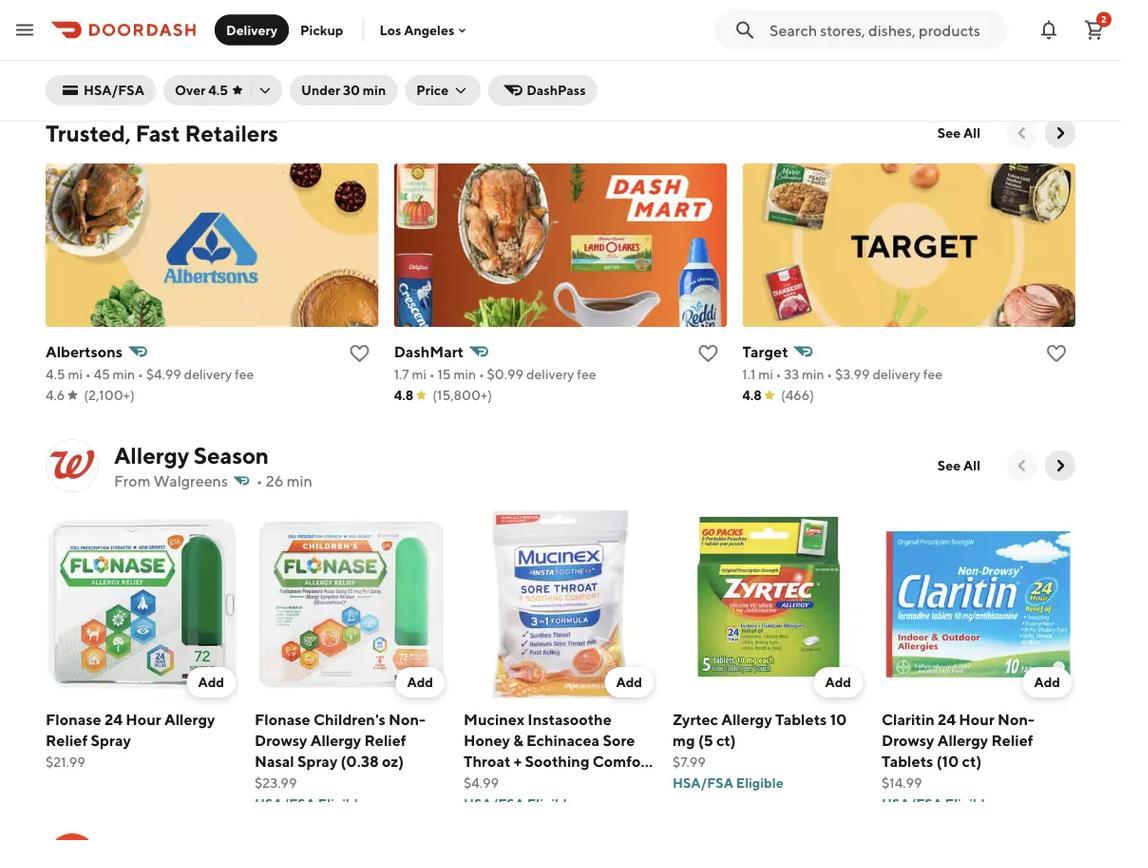 Task type: locate. For each thing, give the bounding box(es) containing it.
0 horizontal spatial 24
[[104, 710, 123, 728]]

hour inside flonase 24 hour allergy relief spray $21.99
[[126, 710, 161, 728]]

trusted, fast retailers
[[46, 119, 278, 146]]

$15.99
[[46, 60, 86, 76]]

see
[[938, 125, 961, 141], [938, 458, 961, 473]]

relief inside dermoplast pain & itch relief spray (2.75 oz) $18.99 hsa/fsa eligible
[[255, 17, 297, 35]]

26
[[266, 472, 284, 490]]

hour
[[126, 710, 161, 728], [959, 710, 995, 728]]

2 hour from the left
[[959, 710, 995, 728]]

ct) right (10
[[962, 752, 982, 770]]

oz) right (0.38
[[382, 752, 404, 770]]

delivery for dashmart
[[526, 366, 574, 382]]

pain up $8.79
[[673, 17, 704, 35]]

hour inside claritin 24 hour non- drowsy allergy relief tablets (10 ct) $14.99 hsa/fsa eligible
[[959, 710, 995, 728]]

1 vertical spatial see all link
[[926, 450, 992, 481]]

mi right 1.7
[[412, 366, 427, 382]]

from
[[114, 472, 151, 490]]

0 vertical spatial spray
[[300, 17, 340, 35]]

los angeles button
[[380, 22, 470, 38]]

2 tylenol from the left
[[673, 0, 724, 14]]

hsa/fsa inside $4.99 hsa/fsa eligible
[[464, 796, 525, 812]]

walgreens down allergy season
[[154, 472, 228, 490]]

hsa/fsa inside button
[[84, 82, 144, 98]]

2 horizontal spatial &
[[769, 17, 779, 35]]

2 horizontal spatial delivery
[[873, 366, 921, 382]]

1 horizontal spatial strength
[[796, 0, 859, 14]]

1 horizontal spatial walgreens
[[464, 0, 540, 14]]

hsa/fsa inside tylenol extra strength rapid release 500 mg gelcaps (100 ct) $15.99 hsa/fsa eligible
[[46, 81, 106, 97]]

1 horizontal spatial 4.8
[[743, 387, 762, 403]]

2 horizontal spatial fee
[[923, 366, 943, 382]]

mi for albertsons
[[68, 366, 83, 382]]

1 horizontal spatial (24
[[1000, 17, 1024, 35]]

2 see all from the top
[[938, 458, 981, 473]]

1 horizontal spatial $6.99
[[882, 39, 917, 55]]

4.8 down 1.7
[[394, 387, 414, 403]]

reliever left fever
[[967, 0, 1025, 14]]

claritin 24 hour non-drowsy allergy relief tablets (10 ct) image
[[882, 507, 1076, 701]]

2 horizontal spatial mi
[[758, 366, 773, 382]]

2 fee from the left
[[577, 366, 596, 382]]

0 vertical spatial $4.99
[[146, 366, 181, 382]]

1 horizontal spatial tylenol
[[673, 0, 724, 14]]

2 strength from the left
[[796, 0, 859, 14]]

30
[[343, 82, 360, 98]]

2 mi from the left
[[412, 366, 427, 382]]

1 drowsy from the left
[[255, 731, 307, 749]]

all left previous button of carousel icon
[[964, 125, 981, 141]]

1 vertical spatial $4.99
[[464, 775, 499, 791]]

0 vertical spatial all
[[964, 125, 981, 141]]

ct) inside mucinex instasoothe honey & echinacea sore throat + soothing comfort drops (20 ct)
[[538, 773, 557, 791]]

mucinex instasoothe honey & echinacea sore throat + soothing comfort drops (20 ct) image
[[464, 507, 658, 701]]

0 vertical spatial &
[[375, 0, 385, 14]]

hsa/fsa down $15.99
[[46, 81, 106, 97]]

hsa/fsa
[[255, 60, 315, 76], [882, 60, 943, 76], [46, 81, 106, 97], [464, 81, 525, 97], [84, 82, 144, 98], [673, 775, 734, 791], [255, 796, 315, 812], [464, 796, 525, 812], [882, 796, 943, 812]]

1 vertical spatial $6.99
[[464, 60, 499, 76]]

1 see all from the top
[[938, 125, 981, 141]]

see all for see all link for previous button of carousel icon
[[938, 125, 981, 141]]

1 non- from the left
[[389, 710, 426, 728]]

1 vertical spatial oz)
[[382, 752, 404, 770]]

hsa/fsa down the (100
[[84, 82, 144, 98]]

extra up release
[[100, 0, 138, 14]]

claritin
[[882, 710, 935, 728]]

notification bell image
[[1038, 19, 1061, 41]]

pm
[[727, 0, 752, 14]]

see all left previous button of carousel image
[[938, 458, 981, 473]]

mg left delivery
[[184, 17, 206, 35]]

0 vertical spatial $6.99
[[882, 39, 917, 55]]

hsa/fsa down $23.99
[[255, 796, 315, 812]]

2 all from the top
[[964, 458, 981, 473]]

see all link
[[926, 118, 992, 148], [926, 450, 992, 481]]

1 fee from the left
[[235, 366, 254, 382]]

1 vertical spatial see
[[938, 458, 961, 473]]

click to add this store to your saved list image
[[697, 342, 720, 365]]

2 vertical spatial mg
[[673, 731, 695, 749]]

delivery up allergy season
[[184, 366, 232, 382]]

1 horizontal spatial flonase
[[255, 710, 310, 728]]

1 see from the top
[[938, 125, 961, 141]]

2 vertical spatial spray
[[297, 752, 338, 770]]

next button of carousel image
[[1051, 456, 1070, 475]]

aid
[[825, 17, 850, 35]]

ct) down soothing
[[538, 773, 557, 791]]

min right the 45
[[113, 366, 135, 382]]

•
[[85, 366, 91, 382], [138, 366, 143, 382], [429, 366, 435, 382], [479, 366, 484, 382], [776, 366, 781, 382], [827, 366, 833, 382], [256, 472, 263, 490]]

1 add from the left
[[198, 674, 224, 690]]

drops
[[464, 773, 506, 791]]

flonase
[[46, 710, 101, 728], [255, 710, 310, 728]]

fee for albertsons
[[235, 366, 254, 382]]

tylenol
[[46, 0, 97, 14], [673, 0, 724, 14]]

eligible inside flonase children's non- drowsy allergy relief nasal spray (0.38 oz) $23.99 hsa/fsa eligible
[[318, 796, 366, 812]]

0 vertical spatial see
[[938, 125, 961, 141]]

1 delivery from the left
[[184, 366, 232, 382]]

0 horizontal spatial fee
[[235, 366, 254, 382]]

throat
[[464, 752, 511, 770]]

1 mi from the left
[[68, 366, 83, 382]]

500
[[150, 17, 181, 35], [673, 38, 704, 56]]

3 fee from the left
[[923, 366, 943, 382]]

1 all from the top
[[964, 125, 981, 141]]

(24 left notification bell icon
[[1000, 17, 1024, 35]]

(10
[[937, 752, 959, 770]]

tylenol inside the tylenol pm extra strength pain reliever & sleep aid 500 mg caplets (24 ct) $8.79
[[673, 0, 724, 14]]

angeles
[[404, 22, 455, 38]]

ct) down aid
[[817, 38, 837, 56]]

flonase inside flonase children's non- drowsy allergy relief nasal spray (0.38 oz) $23.99 hsa/fsa eligible
[[255, 710, 310, 728]]

delivery right the $0.99
[[526, 366, 574, 382]]

hsa/fsa down (36
[[464, 81, 525, 97]]

2 add from the left
[[407, 674, 433, 690]]

& left itch
[[375, 0, 385, 14]]

target
[[743, 343, 788, 361]]

4.8 for dashmart
[[394, 387, 414, 403]]

1 extra from the left
[[100, 0, 138, 14]]

mg
[[184, 17, 206, 35], [707, 38, 729, 56], [673, 731, 695, 749]]

drowsy
[[255, 731, 307, 749], [882, 731, 935, 749]]

2 flonase from the left
[[255, 710, 310, 728]]

$4.99 right the 45
[[146, 366, 181, 382]]

1 see all link from the top
[[926, 118, 992, 148]]

walgreens up (36
[[464, 0, 540, 14]]

oz) inside dermoplast pain & itch relief spray (2.75 oz) $18.99 hsa/fsa eligible
[[382, 17, 404, 35]]

4.5 up 4.6
[[46, 366, 65, 382]]

tablets up $14.99
[[882, 752, 934, 770]]

1 flonase from the left
[[46, 710, 101, 728]]

0 horizontal spatial tylenol
[[46, 0, 97, 14]]

pain up (2.75
[[341, 0, 372, 14]]

$8.79
[[673, 60, 707, 76]]

tylenol pm extra strength pain reliever & sleep aid 500 mg caplets (24 ct) $8.79
[[673, 0, 859, 76]]

0 horizontal spatial reliever
[[707, 17, 766, 35]]

delivery
[[184, 366, 232, 382], [526, 366, 574, 382], [873, 366, 921, 382]]

4.5 mi • 45 min • $4.99 delivery fee
[[46, 366, 254, 382]]

spray inside dermoplast pain & itch relief spray (2.75 oz) $18.99 hsa/fsa eligible
[[300, 17, 340, 35]]

1 horizontal spatial mg
[[673, 731, 695, 749]]

& inside the tylenol pm extra strength pain reliever & sleep aid 500 mg caplets (24 ct) $8.79
[[769, 17, 779, 35]]

tylenol for pain
[[673, 0, 724, 14]]

eligible inside flanax pain reliever fever reducer tablets (24 ct) $6.99 hsa/fsa eligible
[[945, 60, 993, 76]]

eligible inside tylenol extra strength rapid release 500 mg gelcaps (100 ct) $15.99 hsa/fsa eligible
[[109, 81, 156, 97]]

drowsy down claritin
[[882, 731, 935, 749]]

walgreens
[[464, 0, 540, 14], [154, 472, 228, 490]]

tylenol inside tylenol extra strength rapid release 500 mg gelcaps (100 ct) $15.99 hsa/fsa eligible
[[46, 0, 97, 14]]

& up caplets
[[769, 17, 779, 35]]

hsa/fsa inside flonase children's non- drowsy allergy relief nasal spray (0.38 oz) $23.99 hsa/fsa eligible
[[255, 796, 315, 812]]

1 vertical spatial all
[[964, 458, 981, 473]]

oz)
[[382, 17, 404, 35], [382, 752, 404, 770]]

0 horizontal spatial &
[[375, 0, 385, 14]]

sleep
[[782, 17, 822, 35]]

oz) down itch
[[382, 17, 404, 35]]

1 vertical spatial &
[[769, 17, 779, 35]]

ct) inside claritin 24 hour non- drowsy allergy relief tablets (10 ct) $14.99 hsa/fsa eligible
[[962, 752, 982, 770]]

delivery for target
[[873, 366, 921, 382]]

mg left (5
[[673, 731, 695, 749]]

0 vertical spatial see all
[[938, 125, 981, 141]]

0 horizontal spatial hour
[[126, 710, 161, 728]]

1 horizontal spatial drowsy
[[882, 731, 935, 749]]

flonase 24 hour allergy relief spray image
[[46, 507, 239, 701]]

honey
[[464, 731, 510, 749]]

spray inside flonase children's non- drowsy allergy relief nasal spray (0.38 oz) $23.99 hsa/fsa eligible
[[297, 752, 338, 770]]

4.5
[[208, 82, 228, 98], [46, 366, 65, 382]]

pain
[[341, 0, 372, 14], [932, 0, 963, 14], [464, 17, 495, 35], [673, 17, 704, 35]]

sore
[[603, 731, 635, 749]]

1 horizontal spatial delivery
[[526, 366, 574, 382]]

tablets inside walgreens effervescent pain relief tablets original (36 ct) $6.99 hsa/fsa eligible
[[543, 17, 595, 35]]

(100
[[106, 38, 140, 56]]

mucinex instasoothe honey & echinacea sore throat + soothing comfort drops (20 ct)
[[464, 710, 653, 791]]

2 non- from the left
[[998, 710, 1035, 728]]

3 delivery from the left
[[873, 366, 921, 382]]

open menu image
[[13, 19, 36, 41]]

0 horizontal spatial mg
[[184, 17, 206, 35]]

$4.99 hsa/fsa eligible
[[464, 775, 575, 812]]

tylenol extra strength rapid release 500 mg gelcaps (100 ct) $15.99 hsa/fsa eligible
[[46, 0, 206, 97]]

2 click to add this store to your saved list image from the left
[[1045, 342, 1068, 365]]

4.8 for target
[[743, 387, 762, 403]]

(24 down sleep on the top right of page
[[791, 38, 814, 56]]

1 horizontal spatial extra
[[755, 0, 793, 14]]

1 horizontal spatial mi
[[412, 366, 427, 382]]

spray inside flonase 24 hour allergy relief spray $21.99
[[91, 731, 131, 749]]

hsa/fsa down drops at the bottom of page
[[464, 796, 525, 812]]

(15,800+)
[[433, 387, 492, 403]]

strength up aid
[[796, 0, 859, 14]]

relief
[[255, 17, 297, 35], [498, 17, 540, 35], [46, 731, 88, 749], [364, 731, 406, 749], [992, 731, 1034, 749]]

strength up release
[[141, 0, 204, 14]]

1 hour from the left
[[126, 710, 161, 728]]

allergy inside claritin 24 hour non- drowsy allergy relief tablets (10 ct) $14.99 hsa/fsa eligible
[[938, 731, 988, 749]]

2 delivery from the left
[[526, 366, 574, 382]]

ct) right (36
[[491, 38, 510, 56]]

click to add this store to your saved list image for albertsons
[[348, 342, 371, 365]]

1 vertical spatial (24
[[791, 38, 814, 56]]

zyrtec allergy tablets 10 mg (5 ct) image
[[673, 507, 867, 701]]

2 vertical spatial &
[[513, 731, 523, 749]]

1 vertical spatial spray
[[91, 731, 131, 749]]

0 horizontal spatial 4.8
[[394, 387, 414, 403]]

(24 inside the tylenol pm extra strength pain reliever & sleep aid 500 mg caplets (24 ct) $8.79
[[791, 38, 814, 56]]

$6.99 down reducer
[[882, 39, 917, 55]]

1 vertical spatial mg
[[707, 38, 729, 56]]

• left 33
[[776, 366, 781, 382]]

5 add from the left
[[1034, 674, 1061, 690]]

drowsy inside claritin 24 hour non- drowsy allergy relief tablets (10 ct) $14.99 hsa/fsa eligible
[[882, 731, 935, 749]]

tablets right reducer
[[945, 17, 997, 35]]

reliever
[[967, 0, 1025, 14], [707, 17, 766, 35]]

mi down "albertsons"
[[68, 366, 83, 382]]

1 horizontal spatial fee
[[577, 366, 596, 382]]

1.7
[[394, 366, 409, 382]]

4.5 right over
[[208, 82, 228, 98]]

add for mucinex instasoothe honey & echinacea sore throat + soothing comfort drops (20 ct)
[[616, 674, 642, 690]]

eligible inside dermoplast pain & itch relief spray (2.75 oz) $18.99 hsa/fsa eligible
[[318, 60, 366, 76]]

dermoplast pain & itch relief spray (2.75 oz) $18.99 hsa/fsa eligible
[[255, 0, 416, 76]]

albertsons
[[46, 343, 123, 361]]

2 button
[[1076, 11, 1114, 49]]

1 horizontal spatial 4.5
[[208, 82, 228, 98]]

1 horizontal spatial hour
[[959, 710, 995, 728]]

4 add from the left
[[825, 674, 851, 690]]

1 4.8 from the left
[[394, 387, 414, 403]]

0 vertical spatial 4.5
[[208, 82, 228, 98]]

dashpass button
[[489, 75, 597, 105]]

drowsy up nasal on the bottom left of page
[[255, 731, 307, 749]]

0 horizontal spatial mi
[[68, 366, 83, 382]]

1 horizontal spatial non-
[[998, 710, 1035, 728]]

• left the 45
[[85, 366, 91, 382]]

tablets left 10
[[775, 710, 827, 728]]

1 strength from the left
[[141, 0, 204, 14]]

eligible inside walgreens effervescent pain relief tablets original (36 ct) $6.99 hsa/fsa eligible
[[527, 81, 575, 97]]

2 4.8 from the left
[[743, 387, 762, 403]]

1 horizontal spatial 500
[[673, 38, 704, 56]]

0 horizontal spatial strength
[[141, 0, 204, 14]]

24 inside flonase 24 hour allergy relief spray $21.99
[[104, 710, 123, 728]]

(24
[[1000, 17, 1024, 35], [791, 38, 814, 56]]

delivery right $3.99
[[873, 366, 921, 382]]

24 for flonase
[[104, 710, 123, 728]]

1 items, open order cart image
[[1083, 19, 1106, 41]]

ct) right the (100
[[143, 38, 162, 56]]

min for target
[[802, 366, 824, 382]]

0 horizontal spatial extra
[[100, 0, 138, 14]]

pain up reducer
[[932, 0, 963, 14]]

$6.99 inside walgreens effervescent pain relief tablets original (36 ct) $6.99 hsa/fsa eligible
[[464, 60, 499, 76]]

pain up (36
[[464, 17, 495, 35]]

min right 26 on the bottom left of page
[[287, 472, 312, 490]]

0 vertical spatial mg
[[184, 17, 206, 35]]

& inside mucinex instasoothe honey & echinacea sore throat + soothing comfort drops (20 ct)
[[513, 731, 523, 749]]

see all
[[938, 125, 981, 141], [938, 458, 981, 473]]

1 24 from the left
[[104, 710, 123, 728]]

ct) right (5
[[716, 731, 736, 749]]

zyrtec
[[673, 710, 718, 728]]

2 extra from the left
[[755, 0, 793, 14]]

500 up $8.79
[[673, 38, 704, 56]]

1 vertical spatial 4.5
[[46, 366, 65, 382]]

hsa/fsa down $14.99
[[882, 796, 943, 812]]

see left previous button of carousel image
[[938, 458, 961, 473]]

retailers
[[185, 119, 278, 146]]

&
[[375, 0, 385, 14], [769, 17, 779, 35], [513, 731, 523, 749]]

tylenol up rapid
[[46, 0, 97, 14]]

fee up season
[[235, 366, 254, 382]]

(24 inside flanax pain reliever fever reducer tablets (24 ct) $6.99 hsa/fsa eligible
[[1000, 17, 1024, 35]]

all left previous button of carousel image
[[964, 458, 981, 473]]

see all link left previous button of carousel icon
[[926, 118, 992, 148]]

see all link for previous button of carousel icon
[[926, 118, 992, 148]]

2 see all link from the top
[[926, 450, 992, 481]]

3 add from the left
[[616, 674, 642, 690]]

0 vertical spatial walgreens
[[464, 0, 540, 14]]

min right 15
[[454, 366, 476, 382]]

all
[[964, 125, 981, 141], [964, 458, 981, 473]]

delivery button
[[215, 15, 289, 45]]

1 horizontal spatial click to add this store to your saved list image
[[1045, 342, 1068, 365]]

0 horizontal spatial flonase
[[46, 710, 101, 728]]

min for albertsons
[[113, 366, 135, 382]]

0 horizontal spatial walgreens
[[154, 472, 228, 490]]

tablets inside zyrtec allergy tablets 10 mg (5 ct) $7.99 hsa/fsa eligible
[[775, 710, 827, 728]]

hsa/fsa down $7.99
[[673, 775, 734, 791]]

0 vertical spatial see all link
[[926, 118, 992, 148]]

mi right 1.1 at the top of the page
[[758, 366, 773, 382]]

1 vertical spatial see all
[[938, 458, 981, 473]]

fever
[[1028, 0, 1068, 14]]

(466)
[[781, 387, 814, 403]]

fee right $3.99
[[923, 366, 943, 382]]

original
[[598, 17, 656, 35]]

hsa/fsa inside zyrtec allergy tablets 10 mg (5 ct) $7.99 hsa/fsa eligible
[[673, 775, 734, 791]]

2 drowsy from the left
[[882, 731, 935, 749]]

$6.99 down (36
[[464, 60, 499, 76]]

see left previous button of carousel icon
[[938, 125, 961, 141]]

1 click to add this store to your saved list image from the left
[[348, 342, 371, 365]]

click to add this store to your saved list image
[[348, 342, 371, 365], [1045, 342, 1068, 365]]

reducer
[[882, 17, 942, 35]]

reliever down pm
[[707, 17, 766, 35]]

fee right the $0.99
[[577, 366, 596, 382]]

see all left previous button of carousel icon
[[938, 125, 981, 141]]

ct) down fever
[[1027, 17, 1047, 35]]

mg inside tylenol extra strength rapid release 500 mg gelcaps (100 ct) $15.99 hsa/fsa eligible
[[184, 17, 206, 35]]

0 vertical spatial oz)
[[382, 17, 404, 35]]

extra up sleep on the top right of page
[[755, 0, 793, 14]]

1 horizontal spatial reliever
[[967, 0, 1025, 14]]

dermoplast
[[255, 0, 338, 14]]

non-
[[389, 710, 426, 728], [998, 710, 1035, 728]]

hsa/fsa inside flanax pain reliever fever reducer tablets (24 ct) $6.99 hsa/fsa eligible
[[882, 60, 943, 76]]

hsa/fsa down reducer
[[882, 60, 943, 76]]

$6.99 for flanax pain reliever fever reducer tablets (24 ct)
[[882, 39, 917, 55]]

4.5 inside button
[[208, 82, 228, 98]]

hsa/fsa down $18.99
[[255, 60, 315, 76]]

(2,100+)
[[84, 387, 135, 403]]

tylenol left pm
[[673, 0, 724, 14]]

see all link left previous button of carousel image
[[926, 450, 992, 481]]

3 mi from the left
[[758, 366, 773, 382]]

flonase inside flonase 24 hour allergy relief spray $21.99
[[46, 710, 101, 728]]

1 oz) from the top
[[382, 17, 404, 35]]

season
[[194, 441, 269, 469]]

$4.99 down throat
[[464, 775, 499, 791]]

1 tylenol from the left
[[46, 0, 97, 14]]

$6.99 inside flanax pain reliever fever reducer tablets (24 ct) $6.99 hsa/fsa eligible
[[882, 39, 917, 55]]

flonase up the $21.99 on the left bottom of the page
[[46, 710, 101, 728]]

1 horizontal spatial &
[[513, 731, 523, 749]]

2 24 from the left
[[938, 710, 956, 728]]

• right the 45
[[138, 366, 143, 382]]

flonase 24 hour allergy relief spray $21.99
[[46, 710, 215, 770]]

1 vertical spatial reliever
[[707, 17, 766, 35]]

see for previous button of carousel icon
[[938, 125, 961, 141]]

strength inside tylenol extra strength rapid release 500 mg gelcaps (100 ct) $15.99 hsa/fsa eligible
[[141, 0, 204, 14]]

0 horizontal spatial drowsy
[[255, 731, 307, 749]]

tablets
[[543, 17, 595, 35], [945, 17, 997, 35], [775, 710, 827, 728], [882, 752, 934, 770]]

zyrtec allergy tablets 10 mg (5 ct) $7.99 hsa/fsa eligible
[[673, 710, 847, 791]]

2 horizontal spatial mg
[[707, 38, 729, 56]]

0 horizontal spatial 500
[[150, 17, 181, 35]]

extra inside the tylenol pm extra strength pain reliever & sleep aid 500 mg caplets (24 ct) $8.79
[[755, 0, 793, 14]]

1.1 mi • 33 min • $3.99 delivery fee
[[743, 366, 943, 382]]

1 vertical spatial 500
[[673, 38, 704, 56]]

flonase children's non-drowsy allergy relief nasal spray (0.38 oz) image
[[255, 507, 449, 701]]

0 horizontal spatial non-
[[389, 710, 426, 728]]

spray for dermoplast
[[300, 17, 340, 35]]

2 oz) from the top
[[382, 752, 404, 770]]

0 vertical spatial (24
[[1000, 17, 1024, 35]]

allergy
[[114, 441, 189, 469], [164, 710, 215, 728], [722, 710, 772, 728], [310, 731, 361, 749], [938, 731, 988, 749]]

flonase up nasal on the bottom left of page
[[255, 710, 310, 728]]

1 horizontal spatial $4.99
[[464, 775, 499, 791]]

0 horizontal spatial $6.99
[[464, 60, 499, 76]]

hour for spray
[[126, 710, 161, 728]]

previous button of carousel image
[[1013, 456, 1032, 475]]

0 horizontal spatial delivery
[[184, 366, 232, 382]]

mg left caplets
[[707, 38, 729, 56]]

min right 33
[[802, 366, 824, 382]]

min inside button
[[363, 82, 386, 98]]

tablets down effervescent
[[543, 17, 595, 35]]

relief inside claritin 24 hour non- drowsy allergy relief tablets (10 ct) $14.99 hsa/fsa eligible
[[992, 731, 1034, 749]]

& up +
[[513, 731, 523, 749]]

0 horizontal spatial (24
[[791, 38, 814, 56]]

0 vertical spatial 500
[[150, 17, 181, 35]]

tablets inside flanax pain reliever fever reducer tablets (24 ct) $6.99 hsa/fsa eligible
[[945, 17, 997, 35]]

(20
[[509, 773, 534, 791]]

2 see from the top
[[938, 458, 961, 473]]

500 right release
[[150, 17, 181, 35]]

min right 30
[[363, 82, 386, 98]]

ct)
[[1027, 17, 1047, 35], [143, 38, 162, 56], [491, 38, 510, 56], [817, 38, 837, 56], [716, 731, 736, 749], [962, 752, 982, 770], [538, 773, 557, 791]]

0 horizontal spatial click to add this store to your saved list image
[[348, 342, 371, 365]]

0 vertical spatial reliever
[[967, 0, 1025, 14]]

4.8 down 1.1 at the top of the page
[[743, 387, 762, 403]]

24 inside claritin 24 hour non- drowsy allergy relief tablets (10 ct) $14.99 hsa/fsa eligible
[[938, 710, 956, 728]]

relief inside flonase 24 hour allergy relief spray $21.99
[[46, 731, 88, 749]]

pain inside dermoplast pain & itch relief spray (2.75 oz) $18.99 hsa/fsa eligible
[[341, 0, 372, 14]]

$4.99
[[146, 366, 181, 382], [464, 775, 499, 791]]

1 horizontal spatial 24
[[938, 710, 956, 728]]



Task type: describe. For each thing, give the bounding box(es) containing it.
33
[[784, 366, 799, 382]]

pain inside walgreens effervescent pain relief tablets original (36 ct) $6.99 hsa/fsa eligible
[[464, 17, 495, 35]]

caplets
[[732, 38, 787, 56]]

$0.99
[[487, 366, 524, 382]]

reliever inside flanax pain reliever fever reducer tablets (24 ct) $6.99 hsa/fsa eligible
[[967, 0, 1025, 14]]

ct) inside zyrtec allergy tablets 10 mg (5 ct) $7.99 hsa/fsa eligible
[[716, 731, 736, 749]]

echinacea
[[526, 731, 600, 749]]

4.6
[[46, 387, 65, 403]]

1 vertical spatial walgreens
[[154, 472, 228, 490]]

instasoothe
[[528, 710, 612, 728]]

trusted, fast retailers link
[[46, 118, 278, 148]]

10
[[830, 710, 847, 728]]

relief inside walgreens effervescent pain relief tablets original (36 ct) $6.99 hsa/fsa eligible
[[498, 17, 540, 35]]

effervescent
[[543, 0, 634, 14]]

ct) inside the tylenol pm extra strength pain reliever & sleep aid 500 mg caplets (24 ct) $8.79
[[817, 38, 837, 56]]

eligible inside $4.99 hsa/fsa eligible
[[527, 796, 575, 812]]

fee for dashmart
[[577, 366, 596, 382]]

under
[[301, 82, 340, 98]]

add for flonase children's non- drowsy allergy relief nasal spray (0.38 oz)
[[407, 674, 433, 690]]

from walgreens
[[114, 472, 228, 490]]

children's
[[314, 710, 386, 728]]

walgreens inside walgreens effervescent pain relief tablets original (36 ct) $6.99 hsa/fsa eligible
[[464, 0, 540, 14]]

$6.99 for walgreens effervescent pain relief tablets original (36 ct)
[[464, 60, 499, 76]]

add for flonase 24 hour allergy relief spray
[[198, 674, 224, 690]]

extra inside tylenol extra strength rapid release 500 mg gelcaps (100 ct) $15.99 hsa/fsa eligible
[[100, 0, 138, 14]]

+
[[514, 752, 522, 770]]

flonase for allergy
[[255, 710, 310, 728]]

next button of carousel image
[[1051, 124, 1070, 143]]

45
[[94, 366, 110, 382]]

see all link for previous button of carousel image
[[926, 450, 992, 481]]

los
[[380, 22, 401, 38]]

mi for target
[[758, 366, 773, 382]]

ct) inside tylenol extra strength rapid release 500 mg gelcaps (100 ct) $15.99 hsa/fsa eligible
[[143, 38, 162, 56]]

relief inside flonase children's non- drowsy allergy relief nasal spray (0.38 oz) $23.99 hsa/fsa eligible
[[364, 731, 406, 749]]

flanax pain reliever fever reducer tablets (24 ct) $6.99 hsa/fsa eligible
[[882, 0, 1068, 76]]

pain inside flanax pain reliever fever reducer tablets (24 ct) $6.99 hsa/fsa eligible
[[932, 0, 963, 14]]

ct) inside walgreens effervescent pain relief tablets original (36 ct) $6.99 hsa/fsa eligible
[[491, 38, 510, 56]]

• left $3.99
[[827, 366, 833, 382]]

hsa/fsa inside walgreens effervescent pain relief tablets original (36 ct) $6.99 hsa/fsa eligible
[[464, 81, 525, 97]]

500 inside tylenol extra strength rapid release 500 mg gelcaps (100 ct) $15.99 hsa/fsa eligible
[[150, 17, 181, 35]]

• left the $0.99
[[479, 366, 484, 382]]

itch
[[388, 0, 416, 14]]

1.7 mi • 15 min • $0.99 delivery fee
[[394, 366, 596, 382]]

over
[[175, 82, 206, 98]]

drowsy inside flonase children's non- drowsy allergy relief nasal spray (0.38 oz) $23.99 hsa/fsa eligible
[[255, 731, 307, 749]]

fast
[[136, 119, 180, 146]]

tablets inside claritin 24 hour non- drowsy allergy relief tablets (10 ct) $14.99 hsa/fsa eligible
[[882, 752, 934, 770]]

non- inside flonase children's non- drowsy allergy relief nasal spray (0.38 oz) $23.99 hsa/fsa eligible
[[389, 710, 426, 728]]

1.1
[[743, 366, 756, 382]]

$21.99
[[46, 754, 85, 770]]

fee for target
[[923, 366, 943, 382]]

release
[[91, 17, 147, 35]]

see all for see all link corresponding to previous button of carousel image
[[938, 458, 981, 473]]

rapid
[[46, 17, 88, 35]]

• left 26 on the bottom left of page
[[256, 472, 263, 490]]

add for zyrtec allergy tablets 10 mg (5 ct)
[[825, 674, 851, 690]]

15
[[438, 366, 451, 382]]

flanax
[[882, 0, 929, 14]]

gelcaps
[[46, 38, 103, 56]]

pickup button
[[289, 15, 355, 45]]

dashmart
[[394, 343, 464, 361]]

allergy inside flonase 24 hour allergy relief spray $21.99
[[164, 710, 215, 728]]

eligible inside zyrtec allergy tablets 10 mg (5 ct) $7.99 hsa/fsa eligible
[[736, 775, 784, 791]]

all for see all link corresponding to previous button of carousel image
[[964, 458, 981, 473]]

claritin 24 hour non- drowsy allergy relief tablets (10 ct) $14.99 hsa/fsa eligible
[[882, 710, 1035, 812]]

under 30 min button
[[290, 75, 398, 105]]

• 26 min
[[256, 472, 312, 490]]

delivery for albertsons
[[184, 366, 232, 382]]

$4.99 inside $4.99 hsa/fsa eligible
[[464, 775, 499, 791]]

walgreens effervescent pain relief tablets original (36 ct) $6.99 hsa/fsa eligible
[[464, 0, 656, 97]]

mg inside the tylenol pm extra strength pain reliever & sleep aid 500 mg caplets (24 ct) $8.79
[[707, 38, 729, 56]]

0 horizontal spatial $4.99
[[146, 366, 181, 382]]

500 inside the tylenol pm extra strength pain reliever & sleep aid 500 mg caplets (24 ct) $8.79
[[673, 38, 704, 56]]

price
[[417, 82, 449, 98]]

hsa/fsa inside claritin 24 hour non- drowsy allergy relief tablets (10 ct) $14.99 hsa/fsa eligible
[[882, 796, 943, 812]]

flonase for relief
[[46, 710, 101, 728]]

hour for allergy
[[959, 710, 995, 728]]

allergy inside zyrtec allergy tablets 10 mg (5 ct) $7.99 hsa/fsa eligible
[[722, 710, 772, 728]]

$7.99
[[673, 754, 706, 770]]

under 30 min
[[301, 82, 386, 98]]

soothing
[[525, 752, 590, 770]]

$14.99
[[882, 775, 922, 791]]

spray for flonase
[[91, 731, 131, 749]]

2
[[1101, 14, 1107, 25]]

min for dashmart
[[454, 366, 476, 382]]

mucinex
[[464, 710, 525, 728]]

click to add this store to your saved list image for target
[[1045, 342, 1068, 365]]

(2.75
[[343, 17, 379, 35]]

ct) inside flanax pain reliever fever reducer tablets (24 ct) $6.99 hsa/fsa eligible
[[1027, 17, 1047, 35]]

delivery
[[226, 22, 278, 38]]

over 4.5
[[175, 82, 228, 98]]

mi for dashmart
[[412, 366, 427, 382]]

• left 15
[[429, 366, 435, 382]]

previous button of carousel image
[[1013, 124, 1032, 143]]

pain inside the tylenol pm extra strength pain reliever & sleep aid 500 mg caplets (24 ct) $8.79
[[673, 17, 704, 35]]

price button
[[405, 75, 481, 105]]

oz) inside flonase children's non- drowsy allergy relief nasal spray (0.38 oz) $23.99 hsa/fsa eligible
[[382, 752, 404, 770]]

eligible inside claritin 24 hour non- drowsy allergy relief tablets (10 ct) $14.99 hsa/fsa eligible
[[945, 796, 993, 812]]

reliever inside the tylenol pm extra strength pain reliever & sleep aid 500 mg caplets (24 ct) $8.79
[[707, 17, 766, 35]]

nasal
[[255, 752, 294, 770]]

0 horizontal spatial 4.5
[[46, 366, 65, 382]]

$3.99
[[835, 366, 870, 382]]

allergy inside flonase children's non- drowsy allergy relief nasal spray (0.38 oz) $23.99 hsa/fsa eligible
[[310, 731, 361, 749]]

(0.38
[[341, 752, 379, 770]]

24 for claritin
[[938, 710, 956, 728]]

(36
[[464, 38, 487, 56]]

comfort
[[593, 752, 653, 770]]

over 4.5 button
[[163, 75, 282, 105]]

dashpass
[[527, 82, 586, 98]]

& inside dermoplast pain & itch relief spray (2.75 oz) $18.99 hsa/fsa eligible
[[375, 0, 385, 14]]

hsa/fsa button
[[46, 75, 156, 105]]

see for previous button of carousel image
[[938, 458, 961, 473]]

Store search: begin typing to search for stores available on DoorDash text field
[[770, 19, 996, 40]]

trusted,
[[46, 119, 131, 146]]

all for see all link for previous button of carousel icon
[[964, 125, 981, 141]]

tylenol for release
[[46, 0, 97, 14]]

(5
[[698, 731, 713, 749]]

strength inside the tylenol pm extra strength pain reliever & sleep aid 500 mg caplets (24 ct) $8.79
[[796, 0, 859, 14]]

los angeles
[[380, 22, 455, 38]]

$23.99
[[255, 775, 297, 791]]

add for claritin 24 hour non- drowsy allergy relief tablets (10 ct)
[[1034, 674, 1061, 690]]

non- inside claritin 24 hour non- drowsy allergy relief tablets (10 ct) $14.99 hsa/fsa eligible
[[998, 710, 1035, 728]]

allergy season
[[114, 441, 269, 469]]

flonase children's non- drowsy allergy relief nasal spray (0.38 oz) $23.99 hsa/fsa eligible
[[255, 710, 426, 812]]

hsa/fsa inside dermoplast pain & itch relief spray (2.75 oz) $18.99 hsa/fsa eligible
[[255, 60, 315, 76]]

mg inside zyrtec allergy tablets 10 mg (5 ct) $7.99 hsa/fsa eligible
[[673, 731, 695, 749]]



Task type: vqa. For each thing, say whether or not it's contained in the screenshot.


